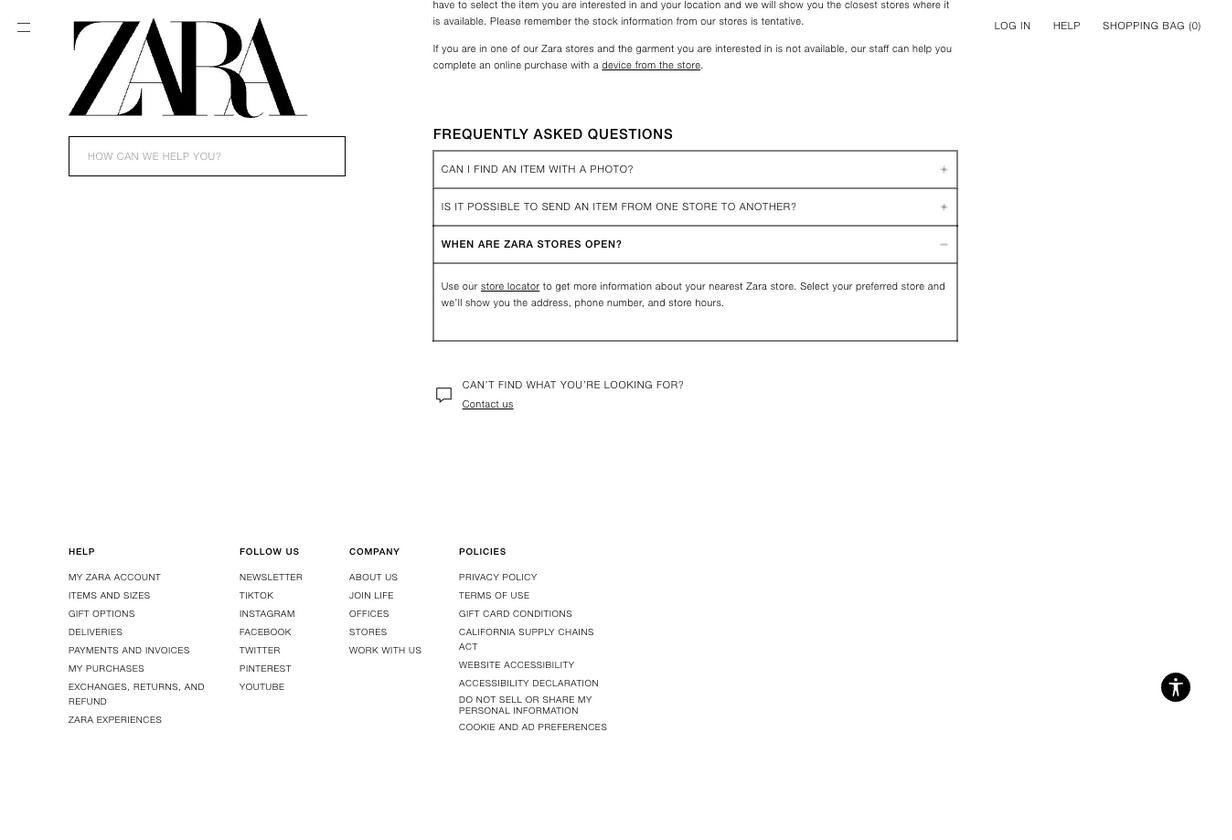 Task type: describe. For each thing, give the bounding box(es) containing it.
and right "preferred"
[[928, 281, 946, 292]]

stores
[[537, 239, 582, 250]]

experiences
[[97, 715, 162, 726]]

act
[[459, 641, 478, 652]]

available,
[[805, 43, 848, 54]]

account
[[114, 572, 161, 583]]

device from the store link
[[602, 59, 701, 71]]

not
[[787, 43, 802, 54]]

can't
[[463, 379, 495, 391]]

tiktok
[[240, 590, 274, 601]]

purchase
[[525, 59, 568, 71]]

availability of an in-store item element
[[433, 0, 958, 88]]

1 vertical spatial zara
[[86, 572, 111, 583]]

to get more information about your nearest zara store. select your preferred store and we'll show you the address, phone number, and store hours.
[[441, 281, 949, 309]]

my
[[578, 695, 592, 706]]

from
[[635, 59, 656, 71]]

How can we help you? search field
[[69, 136, 346, 177]]

2 your from the left
[[833, 281, 853, 292]]

and inside if you are in one of our zara stores and the garment you are interested in is not available, our staff can help you complete an online purchase with a
[[598, 43, 615, 54]]

photo?
[[590, 164, 634, 175]]

us right work
[[409, 645, 422, 656]]

zara logo united states. image
[[69, 18, 308, 118]]

about us link
[[349, 572, 398, 583]]

privacy
[[459, 572, 500, 583]]

when
[[441, 239, 475, 250]]

exchanges,
[[69, 682, 130, 693]]

newsletter tiktok instagram facebook twitter pinterest youtube
[[240, 572, 303, 693]]

1 to from the left
[[524, 201, 539, 212]]

twitter
[[240, 645, 281, 656]]

frequently asked questions
[[433, 126, 674, 142]]

looking
[[604, 379, 653, 391]]

1 in from the left
[[480, 43, 488, 54]]

with inside about us join life offices stores work with us
[[382, 645, 406, 656]]

deliveries
[[69, 627, 123, 638]]

shopping
[[1103, 20, 1160, 31]]

zara inside dropdown button
[[504, 239, 534, 250]]

0 vertical spatial accessibility
[[504, 660, 575, 671]]

2 in from the left
[[765, 43, 773, 54]]

help link
[[1054, 18, 1081, 33]]

us right "follow" on the left bottom
[[286, 546, 300, 557]]

youtube link
[[240, 682, 285, 693]]

online
[[494, 59, 522, 71]]

follow
[[240, 546, 283, 557]]

with
[[549, 164, 576, 175]]

another?
[[740, 201, 797, 212]]

us inside can't find what you're looking for? contact us
[[503, 399, 514, 410]]

show
[[466, 297, 490, 309]]

one
[[656, 201, 679, 212]]

find
[[499, 379, 523, 391]]

if you are in one of our zara stores and the garment you are interested in is not available, our staff can help you complete an online purchase with a
[[433, 43, 956, 71]]

one
[[491, 43, 508, 54]]

it
[[455, 201, 464, 212]]

you right help
[[936, 43, 953, 54]]

less image inside the when are zara stores open? dropdown button
[[939, 234, 950, 255]]

log in link
[[995, 18, 1032, 33]]

2 to from the left
[[722, 201, 736, 212]]

0 horizontal spatial our
[[463, 281, 478, 292]]

facebook
[[240, 627, 292, 638]]

life
[[375, 590, 394, 601]]

1 vertical spatial the
[[660, 59, 674, 71]]

store locator link
[[481, 281, 540, 292]]

payments and invoices link
[[69, 645, 190, 656]]

select
[[801, 281, 830, 292]]

plus image for can i find an item with a photo?
[[939, 159, 950, 180]]

privacy policy terms of use gift card conditions california supply chains act website accessibility accessibility declaration do not sell or share my personal information cookie and ad preferences
[[459, 572, 608, 733]]

device from the store .
[[602, 59, 704, 71]]

and inside privacy policy terms of use gift card conditions california supply chains act website accessibility accessibility declaration do not sell or share my personal information cookie and ad preferences
[[499, 722, 519, 733]]

do
[[459, 695, 473, 706]]

item inside dropdown button
[[521, 164, 546, 175]]

staff
[[870, 43, 890, 54]]

an inside dropdown button
[[502, 164, 517, 175]]

facebook link
[[240, 627, 292, 638]]

twitter link
[[240, 645, 281, 656]]

items
[[69, 590, 97, 601]]

when are zara stores open? button
[[434, 226, 957, 264]]

refund
[[69, 696, 107, 707]]

supply
[[519, 627, 555, 638]]

nearest
[[709, 281, 744, 292]]

shopping bag ( 0 )
[[1103, 20, 1202, 31]]

gift
[[69, 609, 90, 620]]

use
[[511, 590, 530, 601]]

accessibility declaration link
[[459, 678, 599, 689]]

help
[[913, 43, 933, 54]]

with inside if you are in one of our zara stores and the garment you are interested in is not available, our staff can help you complete an online purchase with a
[[571, 59, 590, 71]]

get
[[556, 281, 570, 292]]

ad
[[522, 722, 535, 733]]

device
[[602, 59, 632, 71]]

options
[[93, 609, 135, 620]]

a
[[593, 59, 599, 71]]

you inside to get more information about your nearest zara store. select your preferred store and we'll show you the address, phone number, and store hours.
[[494, 297, 510, 309]]

1 my from the top
[[69, 572, 83, 583]]

the inside to get more information about your nearest zara store. select your preferred store and we'll show you the address, phone number, and store hours.
[[514, 297, 528, 309]]

gift card conditions link
[[459, 609, 573, 620]]

card
[[483, 609, 510, 620]]

share
[[543, 695, 575, 706]]

gift options link
[[69, 609, 135, 620]]

stores
[[566, 43, 594, 54]]

less image for is it possible to send an item from one store to another?
[[934, 202, 956, 212]]

or
[[526, 695, 540, 706]]

2 are from the left
[[698, 43, 712, 54]]

information
[[600, 281, 653, 292]]

chains
[[558, 627, 595, 638]]

not
[[476, 695, 496, 706]]

preferred
[[856, 281, 898, 292]]

privacy policy link
[[459, 572, 538, 583]]

work
[[349, 645, 379, 656]]

1 horizontal spatial help
[[1054, 20, 1081, 31]]



Task type: vqa. For each thing, say whether or not it's contained in the screenshot.
THE to the bottom
yes



Task type: locate. For each thing, give the bounding box(es) containing it.
1 vertical spatial plus image
[[939, 196, 950, 218]]

1 horizontal spatial to
[[722, 201, 736, 212]]

store
[[677, 59, 701, 71], [481, 281, 505, 292], [902, 281, 925, 292], [669, 297, 692, 309]]

0 horizontal spatial an
[[502, 164, 517, 175]]

and up a
[[598, 43, 615, 54]]

and left ad
[[499, 722, 519, 733]]

0 horizontal spatial in
[[480, 43, 488, 54]]

2 vertical spatial less image
[[939, 234, 950, 255]]

us down find
[[503, 399, 514, 410]]

to
[[524, 201, 539, 212], [722, 201, 736, 212]]

1 vertical spatial and
[[122, 645, 142, 656]]

1 vertical spatial item
[[593, 201, 618, 212]]

in
[[480, 43, 488, 54], [765, 43, 773, 54]]

interested
[[715, 43, 762, 54]]

less image inside can i find an item with a photo? dropdown button
[[934, 164, 956, 175]]

you
[[442, 43, 459, 54], [678, 43, 695, 54], [936, 43, 953, 54], [494, 297, 510, 309]]

can i find an item with a photo? button
[[434, 151, 957, 188]]

offices
[[349, 609, 390, 620]]

and right returns,
[[185, 682, 205, 693]]

accessibility up not
[[459, 678, 530, 689]]

the down "garment"
[[660, 59, 674, 71]]

1 horizontal spatial in
[[765, 43, 773, 54]]

garment
[[636, 43, 675, 54]]

is it possible to send an item from one store to another?
[[441, 201, 797, 212]]

you down store locator link
[[494, 297, 510, 309]]

newsletter link
[[240, 572, 303, 583]]

zara for nearest
[[747, 281, 768, 292]]

zara right are
[[504, 239, 534, 250]]

my zara account items and sizes gift options deliveries payments and invoices my purchases exchanges, returns, and refund zara experiences
[[69, 572, 205, 726]]

cookie
[[459, 722, 496, 733]]

0 horizontal spatial item
[[521, 164, 546, 175]]

1 your from the left
[[686, 281, 706, 292]]

store.
[[771, 281, 797, 292]]

log
[[995, 20, 1017, 31]]

(
[[1189, 20, 1192, 31]]

if
[[433, 43, 439, 54]]

0 status
[[1192, 20, 1199, 31]]

2 horizontal spatial and
[[185, 682, 205, 693]]

questions
[[588, 126, 674, 142]]

in
[[1021, 20, 1032, 31]]

2 vertical spatial zara
[[69, 715, 94, 726]]

can i find an item with a photo?
[[441, 164, 634, 175]]

declaration
[[533, 678, 599, 689]]

less image inside the is it possible to send an item from one store to another? dropdown button
[[934, 202, 956, 212]]

open menu image
[[15, 18, 33, 37]]

1 horizontal spatial item
[[593, 201, 618, 212]]

0 horizontal spatial help
[[69, 546, 95, 557]]

2 vertical spatial the
[[514, 297, 528, 309]]

accessibility image
[[1158, 670, 1195, 706]]

you right "garment"
[[678, 43, 695, 54]]

policies
[[459, 546, 507, 557]]

and up options
[[100, 590, 120, 601]]

what
[[527, 379, 557, 391]]

address,
[[531, 297, 572, 309]]

you're
[[561, 379, 601, 391]]

purchases
[[86, 663, 145, 674]]

an
[[480, 59, 491, 71]]

1 vertical spatial less image
[[934, 202, 956, 212]]

about
[[349, 572, 382, 583]]

phone
[[575, 297, 604, 309]]

0 vertical spatial the
[[618, 43, 633, 54]]

a
[[580, 164, 587, 175]]

for?
[[657, 379, 685, 391]]

1 horizontal spatial zara
[[747, 281, 768, 292]]

0 vertical spatial help
[[1054, 20, 1081, 31]]

terms of use link
[[459, 590, 530, 601]]

stores link
[[349, 627, 388, 638]]

help
[[1054, 20, 1081, 31], [69, 546, 95, 557]]

an
[[502, 164, 517, 175], [575, 201, 590, 212]]

2 plus image from the top
[[939, 196, 950, 218]]

the up device
[[618, 43, 633, 54]]

conditions
[[513, 609, 573, 620]]

1 plus image from the top
[[939, 159, 950, 180]]

0 vertical spatial with
[[571, 59, 590, 71]]

youtube
[[240, 682, 285, 693]]

0 horizontal spatial with
[[382, 645, 406, 656]]

accessibility up accessibility declaration link
[[504, 660, 575, 671]]

0 vertical spatial zara
[[504, 239, 534, 250]]

you right if
[[442, 43, 459, 54]]

use our store locator
[[441, 281, 540, 292]]

0 horizontal spatial zara
[[542, 43, 563, 54]]

an right send
[[575, 201, 590, 212]]

0 horizontal spatial to
[[524, 201, 539, 212]]

zara for our
[[542, 43, 563, 54]]

your up hours.
[[686, 281, 706, 292]]

1 vertical spatial an
[[575, 201, 590, 212]]

0 vertical spatial an
[[502, 164, 517, 175]]

newsletter
[[240, 572, 303, 583]]

plus image inside can i find an item with a photo? dropdown button
[[939, 159, 950, 180]]

1 horizontal spatial our
[[523, 43, 539, 54]]

work with us link
[[349, 645, 422, 656]]

2 vertical spatial and
[[185, 682, 205, 693]]

more
[[574, 281, 597, 292]]

less image
[[934, 164, 956, 175], [934, 202, 956, 212], [939, 234, 950, 255]]

zara down refund
[[69, 715, 94, 726]]

complete
[[433, 59, 476, 71]]

find
[[474, 164, 499, 175]]

1 horizontal spatial are
[[698, 43, 712, 54]]

help up my zara account link
[[69, 546, 95, 557]]

instagram link
[[240, 609, 295, 620]]

terms
[[459, 590, 492, 601]]

the inside if you are in one of our zara stores and the garment you are interested in is not available, our staff can help you complete an online purchase with a
[[618, 43, 633, 54]]

1 vertical spatial my
[[69, 663, 83, 674]]

the down locator
[[514, 297, 528, 309]]

item left from
[[593, 201, 618, 212]]

payments
[[69, 645, 119, 656]]

zara up the purchase
[[542, 43, 563, 54]]

join life link
[[349, 590, 394, 601]]

your right select
[[833, 281, 853, 292]]

0 horizontal spatial and
[[100, 590, 120, 601]]

1 horizontal spatial the
[[618, 43, 633, 54]]

with left a
[[571, 59, 590, 71]]

pinterest
[[240, 663, 292, 674]]

log in
[[995, 20, 1032, 31]]

an right the find
[[502, 164, 517, 175]]

to left send
[[524, 201, 539, 212]]

0 vertical spatial less image
[[934, 164, 956, 175]]

item left with
[[521, 164, 546, 175]]

0 horizontal spatial your
[[686, 281, 706, 292]]

deliveries link
[[69, 627, 123, 638]]

1 vertical spatial accessibility
[[459, 678, 530, 689]]

zara inside if you are in one of our zara stores and the garment you are interested in is not available, our staff can help you complete an online purchase with a
[[542, 43, 563, 54]]

join
[[349, 590, 371, 601]]

bag
[[1163, 20, 1186, 31]]

and up purchases
[[122, 645, 142, 656]]

in left one
[[480, 43, 488, 54]]

is
[[441, 201, 452, 212]]

can't find what you're looking for? contact us
[[463, 379, 685, 410]]

plus image for is it possible to send an item from one store to another?
[[939, 196, 950, 218]]

1 vertical spatial with
[[382, 645, 406, 656]]

my zara account link
[[69, 572, 161, 583]]

are up complete
[[462, 43, 476, 54]]

0 vertical spatial my
[[69, 572, 83, 583]]

accessibility
[[504, 660, 575, 671], [459, 678, 530, 689]]

our up show
[[463, 281, 478, 292]]

zara left store.
[[747, 281, 768, 292]]

zara
[[504, 239, 534, 250], [86, 572, 111, 583], [69, 715, 94, 726]]

our right of on the left of page
[[523, 43, 539, 54]]

are
[[462, 43, 476, 54], [698, 43, 712, 54]]

0 horizontal spatial are
[[462, 43, 476, 54]]

1 horizontal spatial with
[[571, 59, 590, 71]]

our left staff on the top right of page
[[851, 43, 867, 54]]

of
[[495, 590, 508, 601]]

plus image inside the is it possible to send an item from one store to another? dropdown button
[[939, 196, 950, 218]]

0 horizontal spatial the
[[514, 297, 528, 309]]

zara inside to get more information about your nearest zara store. select your preferred store and we'll show you the address, phone number, and store hours.
[[747, 281, 768, 292]]

to right store
[[722, 201, 736, 212]]

0 vertical spatial and
[[100, 590, 120, 601]]

item inside dropdown button
[[593, 201, 618, 212]]

information
[[514, 706, 579, 717]]

us up life
[[385, 572, 398, 583]]

are
[[478, 239, 501, 250]]

less image for can i find an item with a photo?
[[934, 164, 956, 175]]

2 horizontal spatial the
[[660, 59, 674, 71]]

gift
[[459, 609, 480, 620]]

1 vertical spatial help
[[69, 546, 95, 557]]

with right work
[[382, 645, 406, 656]]

1 vertical spatial zara
[[747, 281, 768, 292]]

my up items
[[69, 572, 83, 583]]

use
[[441, 281, 460, 292]]

i
[[468, 164, 471, 175]]

1 horizontal spatial your
[[833, 281, 853, 292]]

2 my from the top
[[69, 663, 83, 674]]

number,
[[607, 297, 645, 309]]

company
[[349, 546, 400, 557]]

)
[[1199, 20, 1202, 31]]

store
[[683, 201, 718, 212]]

are up "."
[[698, 43, 712, 54]]

from
[[622, 201, 653, 212]]

my down payments
[[69, 663, 83, 674]]

hours.
[[696, 297, 725, 309]]

help right "in"
[[1054, 20, 1081, 31]]

zara experiences link
[[69, 715, 162, 726]]

website accessibility link
[[459, 660, 575, 671]]

0 vertical spatial item
[[521, 164, 546, 175]]

policy
[[503, 572, 538, 583]]

can
[[441, 164, 464, 175]]

offices link
[[349, 609, 390, 620]]

2 horizontal spatial our
[[851, 43, 867, 54]]

1 are from the left
[[462, 43, 476, 54]]

your
[[686, 281, 706, 292], [833, 281, 853, 292]]

1 horizontal spatial an
[[575, 201, 590, 212]]

items and sizes link
[[69, 590, 151, 601]]

1 horizontal spatial and
[[122, 645, 142, 656]]

zara up items and sizes link
[[86, 572, 111, 583]]

plus image
[[939, 159, 950, 180], [939, 196, 950, 218]]

we'll
[[441, 297, 463, 309]]

0 vertical spatial zara
[[542, 43, 563, 54]]

and down about in the right of the page
[[648, 297, 666, 309]]

an inside dropdown button
[[575, 201, 590, 212]]

in left is
[[765, 43, 773, 54]]

can
[[893, 43, 910, 54]]

0 vertical spatial plus image
[[939, 159, 950, 180]]



